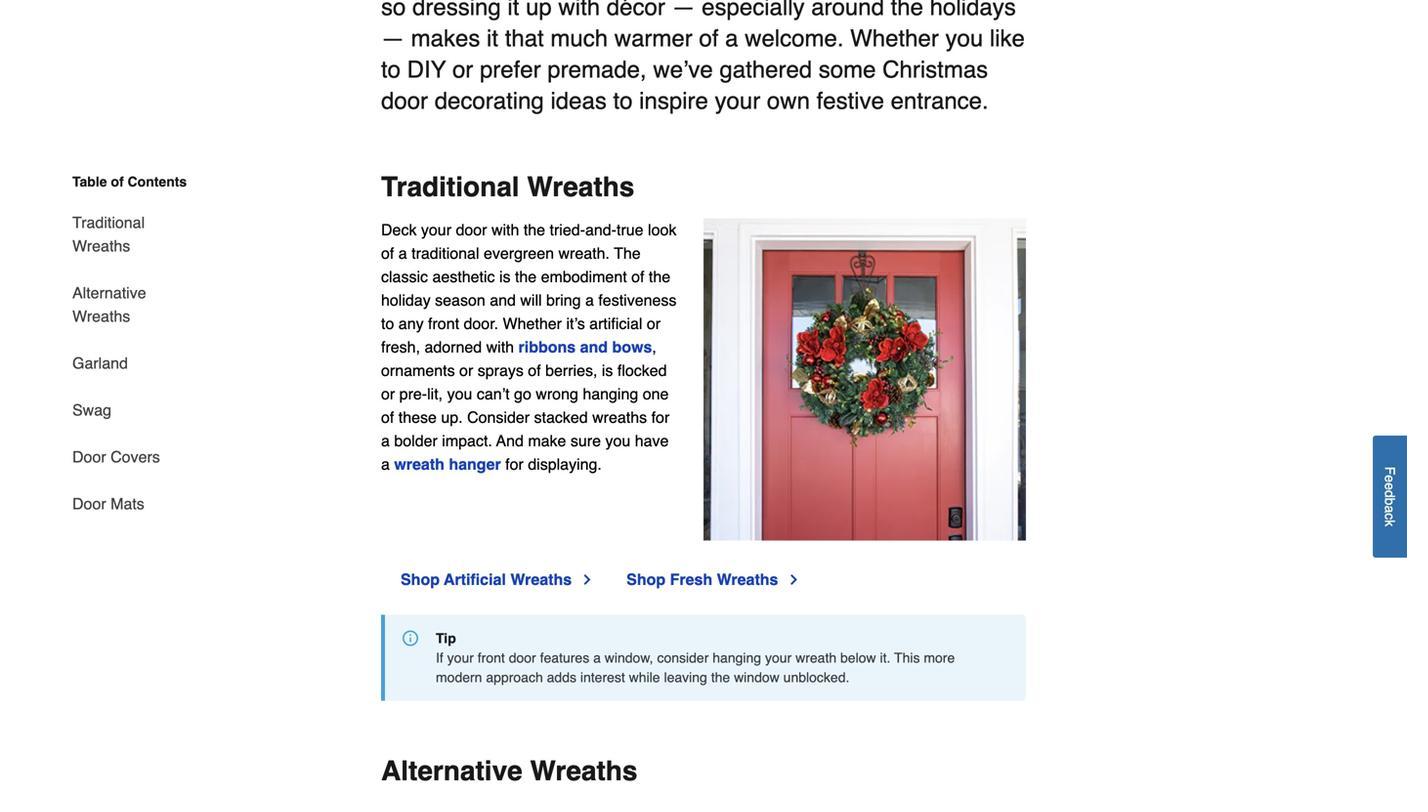 Task type: vqa. For each thing, say whether or not it's contained in the screenshot.
( 849 ) )
no



Task type: locate. For each thing, give the bounding box(es) containing it.
can't
[[477, 385, 510, 403]]

chevron right image
[[580, 572, 595, 588], [786, 572, 802, 588]]

1 horizontal spatial or
[[459, 362, 473, 380]]

1 vertical spatial and
[[580, 338, 608, 356]]

hanging
[[583, 385, 638, 403], [713, 651, 761, 666]]

0 vertical spatial alternative wreaths
[[72, 284, 146, 325]]

wreaths right "artificial"
[[510, 571, 572, 589]]

a
[[399, 245, 407, 263], [585, 291, 594, 310], [381, 432, 390, 450], [381, 456, 390, 474], [1383, 506, 1398, 513], [593, 651, 601, 666]]

festiveness
[[599, 291, 677, 310]]

you up up.
[[447, 385, 472, 403]]

alternative wreaths up "garland"
[[72, 284, 146, 325]]

lit,
[[427, 385, 443, 403]]

impact.
[[442, 432, 492, 450]]

the up evergreen
[[524, 221, 545, 239]]

0 horizontal spatial traditional
[[72, 214, 145, 232]]

1 vertical spatial door
[[509, 651, 536, 666]]

0 horizontal spatial wreath
[[394, 456, 445, 474]]

tried-
[[550, 221, 585, 239]]

1 shop from the left
[[401, 571, 440, 589]]

it.
[[880, 651, 891, 666]]

wreath down bolder
[[394, 456, 445, 474]]

2 e from the top
[[1383, 483, 1398, 490]]

door up approach
[[509, 651, 536, 666]]

1 vertical spatial hanging
[[713, 651, 761, 666]]

shop left "artificial"
[[401, 571, 440, 589]]

e up d
[[1383, 475, 1398, 483]]

traditional wreaths
[[381, 172, 635, 203], [72, 214, 145, 255]]

c
[[1383, 513, 1398, 520]]

your up traditional
[[421, 221, 452, 239]]

contents
[[128, 174, 187, 190]]

front up adorned
[[428, 315, 459, 333]]

1 vertical spatial you
[[605, 432, 631, 450]]

e
[[1383, 475, 1398, 483], [1383, 483, 1398, 490]]

any
[[399, 315, 424, 333]]

0 vertical spatial alternative
[[72, 284, 146, 302]]

hanging up window
[[713, 651, 761, 666]]

1 horizontal spatial wreath
[[796, 651, 837, 666]]

wreaths up "garland"
[[72, 307, 130, 325]]

1 horizontal spatial door
[[509, 651, 536, 666]]

b
[[1383, 498, 1398, 506]]

wreaths
[[527, 172, 635, 203], [72, 237, 130, 255], [72, 307, 130, 325], [510, 571, 572, 589], [717, 571, 778, 589], [530, 756, 638, 787]]

1 horizontal spatial alternative wreaths
[[381, 756, 638, 787]]

alternative wreaths
[[72, 284, 146, 325], [381, 756, 638, 787]]

or up the ,
[[647, 315, 661, 333]]

of inside table of contents element
[[111, 174, 124, 190]]

will
[[520, 291, 542, 310]]

2 vertical spatial or
[[381, 385, 395, 403]]

deck
[[381, 221, 417, 239]]

0 vertical spatial is
[[499, 268, 511, 286]]

2 door from the top
[[72, 495, 106, 513]]

0 vertical spatial hanging
[[583, 385, 638, 403]]

for down and
[[505, 456, 524, 474]]

2 horizontal spatial or
[[647, 315, 661, 333]]

you down wreaths
[[605, 432, 631, 450]]

for down one
[[652, 409, 670, 427]]

a up "interest"
[[593, 651, 601, 666]]

1 chevron right image from the left
[[580, 572, 595, 588]]

the up festiveness
[[649, 268, 671, 286]]

f
[[1383, 467, 1398, 475]]

1 door from the top
[[72, 448, 106, 466]]

of right table
[[111, 174, 124, 190]]

1 vertical spatial front
[[478, 651, 505, 666]]

if
[[436, 651, 444, 666]]

2 shop from the left
[[627, 571, 666, 589]]

chevron right image for shop artificial wreaths
[[580, 572, 595, 588]]

evergreen
[[484, 245, 554, 263]]

chevron right image inside shop fresh wreaths link
[[786, 572, 802, 588]]

table of contents
[[72, 174, 187, 190]]

0 vertical spatial for
[[652, 409, 670, 427]]

with up evergreen
[[492, 221, 519, 239]]

2 chevron right image from the left
[[786, 572, 802, 588]]

alternative wreaths down approach
[[381, 756, 638, 787]]

traditional up traditional
[[381, 172, 520, 203]]

tip if your front door features a window, consider hanging your wreath below it. this more modern approach adds interest while leaving the window unblocked.
[[436, 631, 955, 686]]

alternative down traditional wreaths link
[[72, 284, 146, 302]]

1 horizontal spatial is
[[602, 362, 613, 380]]

a down embodiment
[[585, 291, 594, 310]]

1 horizontal spatial hanging
[[713, 651, 761, 666]]

and inside the deck your door with the tried-and-true look of a traditional evergreen wreath. the classic aesthetic is the embodiment of the holiday season and will bring a festiveness to any front door. whether it's artificial or fresh, adorned with
[[490, 291, 516, 310]]

whether
[[503, 315, 562, 333]]

chevron right image for shop fresh wreaths
[[786, 572, 802, 588]]

1 horizontal spatial traditional wreaths
[[381, 172, 635, 203]]

wrong
[[536, 385, 578, 403]]

is down evergreen
[[499, 268, 511, 286]]

shop artificial wreaths
[[401, 571, 572, 589]]

0 horizontal spatial is
[[499, 268, 511, 286]]

door up the 'door mats' link
[[72, 448, 106, 466]]

is inside the deck your door with the tried-and-true look of a traditional evergreen wreath. the classic aesthetic is the embodiment of the holiday season and will bring a festiveness to any front door. whether it's artificial or fresh, adorned with
[[499, 268, 511, 286]]

shop artificial wreaths link
[[401, 568, 595, 592]]

0 horizontal spatial for
[[505, 456, 524, 474]]

front
[[428, 315, 459, 333], [478, 651, 505, 666]]

0 vertical spatial door
[[72, 448, 106, 466]]

0 horizontal spatial and
[[490, 291, 516, 310]]

0 vertical spatial front
[[428, 315, 459, 333]]

and
[[490, 291, 516, 310], [580, 338, 608, 356]]

0 vertical spatial traditional
[[381, 172, 520, 203]]

is down ribbons and bows
[[602, 362, 613, 380]]

door up traditional
[[456, 221, 487, 239]]

door left mats
[[72, 495, 106, 513]]

front inside tip if your front door features a window, consider hanging your wreath below it. this more modern approach adds interest while leaving the window unblocked.
[[478, 651, 505, 666]]

shop fresh wreaths
[[627, 571, 778, 589]]

1 vertical spatial for
[[505, 456, 524, 474]]

traditional wreaths inside traditional wreaths link
[[72, 214, 145, 255]]

1 horizontal spatial front
[[478, 651, 505, 666]]

wreaths down table
[[72, 237, 130, 255]]

door
[[456, 221, 487, 239], [509, 651, 536, 666]]

leaving
[[664, 670, 707, 686]]

wreath hanger link
[[394, 456, 501, 474]]

0 vertical spatial with
[[492, 221, 519, 239]]

1 vertical spatial traditional
[[72, 214, 145, 232]]

0 horizontal spatial alternative wreaths
[[72, 284, 146, 325]]

or down adorned
[[459, 362, 473, 380]]

traditional wreaths up evergreen
[[381, 172, 635, 203]]

season
[[435, 291, 486, 310]]

chevron right image right shop fresh wreaths
[[786, 572, 802, 588]]

0 horizontal spatial door
[[456, 221, 487, 239]]

and left will
[[490, 291, 516, 310]]

you
[[447, 385, 472, 403], [605, 432, 631, 450]]

artificial
[[444, 571, 506, 589]]

0 vertical spatial door
[[456, 221, 487, 239]]

1 e from the top
[[1383, 475, 1398, 483]]

displaying.
[[528, 456, 602, 474]]

1 horizontal spatial chevron right image
[[786, 572, 802, 588]]

traditional down table
[[72, 214, 145, 232]]

pre-
[[399, 385, 427, 403]]

0 horizontal spatial front
[[428, 315, 459, 333]]

wreaths up tried-
[[527, 172, 635, 203]]

the up will
[[515, 268, 537, 286]]

of down deck
[[381, 245, 394, 263]]

wreath
[[394, 456, 445, 474], [796, 651, 837, 666]]

0 horizontal spatial hanging
[[583, 385, 638, 403]]

shop inside 'link'
[[401, 571, 440, 589]]

shop left fresh
[[627, 571, 666, 589]]

0 horizontal spatial chevron right image
[[580, 572, 595, 588]]

1 vertical spatial alternative wreaths
[[381, 756, 638, 787]]

door mats link
[[72, 481, 144, 516]]

bring
[[546, 291, 581, 310]]

sprays
[[478, 362, 524, 380]]

0 horizontal spatial you
[[447, 385, 472, 403]]

your
[[421, 221, 452, 239], [447, 651, 474, 666], [765, 651, 792, 666]]

1 vertical spatial with
[[486, 338, 514, 356]]

door covers
[[72, 448, 160, 466]]

0 vertical spatial and
[[490, 291, 516, 310]]

window,
[[605, 651, 653, 666]]

is
[[499, 268, 511, 286], [602, 362, 613, 380]]

alternative
[[72, 284, 146, 302], [381, 756, 523, 787]]

or left pre-
[[381, 385, 395, 403]]

e up b
[[1383, 483, 1398, 490]]

0 horizontal spatial alternative
[[72, 284, 146, 302]]

1 vertical spatial or
[[459, 362, 473, 380]]

wreath up the unblocked.
[[796, 651, 837, 666]]

0 horizontal spatial traditional wreaths
[[72, 214, 145, 255]]

traditional
[[381, 172, 520, 203], [72, 214, 145, 232]]

chevron right image up features
[[580, 572, 595, 588]]

with up sprays
[[486, 338, 514, 356]]

ribbons and bows
[[519, 338, 652, 356]]

an evergreen wreath decorated with red flowers, gold and red ornaments and pinecones on a red door. image
[[704, 219, 1026, 541]]

and down the it's
[[580, 338, 608, 356]]

1 vertical spatial traditional wreaths
[[72, 214, 145, 255]]

window
[[734, 670, 780, 686]]

hanging inside tip if your front door features a window, consider hanging your wreath below it. this more modern approach adds interest while leaving the window unblocked.
[[713, 651, 761, 666]]

1 horizontal spatial alternative
[[381, 756, 523, 787]]

1 vertical spatial door
[[72, 495, 106, 513]]

hanging up wreaths
[[583, 385, 638, 403]]

the inside tip if your front door features a window, consider hanging your wreath below it. this more modern approach adds interest while leaving the window unblocked.
[[711, 670, 730, 686]]

wreaths inside alternative wreaths
[[72, 307, 130, 325]]

0 horizontal spatial shop
[[401, 571, 440, 589]]

a up k
[[1383, 506, 1398, 513]]

0 vertical spatial or
[[647, 315, 661, 333]]

1 horizontal spatial for
[[652, 409, 670, 427]]

fresh
[[670, 571, 713, 589]]

the right leaving
[[711, 670, 730, 686]]

alternative down modern
[[381, 756, 523, 787]]

traditional wreaths down table
[[72, 214, 145, 255]]

front up approach
[[478, 651, 505, 666]]

1 vertical spatial is
[[602, 362, 613, 380]]

1 vertical spatial alternative
[[381, 756, 523, 787]]

to
[[381, 315, 394, 333]]

door
[[72, 448, 106, 466], [72, 495, 106, 513]]

features
[[540, 651, 590, 666]]

chevron right image inside the shop artificial wreaths 'link'
[[580, 572, 595, 588]]

1 horizontal spatial shop
[[627, 571, 666, 589]]

or
[[647, 315, 661, 333], [459, 362, 473, 380], [381, 385, 395, 403]]

the
[[614, 245, 641, 263]]

wreaths inside 'link'
[[510, 571, 572, 589]]

look
[[648, 221, 677, 239]]

ribbons and bows link
[[519, 338, 652, 356]]

1 vertical spatial wreath
[[796, 651, 837, 666]]



Task type: describe. For each thing, give the bounding box(es) containing it.
0 vertical spatial wreath
[[394, 456, 445, 474]]

is inside , ornaments or sprays of berries, is flocked or pre-lit, you can't go wrong hanging one of these up. consider stacked wreaths for a bolder impact. and make sure you have a
[[602, 362, 613, 380]]

0 vertical spatial you
[[447, 385, 472, 403]]

d
[[1383, 490, 1398, 498]]

adorned
[[425, 338, 482, 356]]

door inside tip if your front door features a window, consider hanging your wreath below it. this more modern approach adds interest while leaving the window unblocked.
[[509, 651, 536, 666]]

true
[[617, 221, 644, 239]]

modern
[[436, 670, 482, 686]]

wreath hanger for displaying.
[[394, 456, 602, 474]]

classic
[[381, 268, 428, 286]]

alternative wreaths inside table of contents element
[[72, 284, 146, 325]]

wreaths
[[592, 409, 647, 427]]

your inside the deck your door with the tried-and-true look of a traditional evergreen wreath. the classic aesthetic is the embodiment of the holiday season and will bring a festiveness to any front door. whether it's artificial or fresh, adorned with
[[421, 221, 452, 239]]

more
[[924, 651, 955, 666]]

1 horizontal spatial and
[[580, 338, 608, 356]]

aesthetic
[[432, 268, 495, 286]]

traditional
[[412, 245, 479, 263]]

shop for shop fresh wreaths
[[627, 571, 666, 589]]

door covers link
[[72, 434, 160, 481]]

, ornaments or sprays of berries, is flocked or pre-lit, you can't go wrong hanging one of these up. consider stacked wreaths for a bolder impact. and make sure you have a
[[381, 338, 670, 474]]

door mats
[[72, 495, 144, 513]]

consider
[[657, 651, 709, 666]]

shop fresh wreaths link
[[627, 568, 802, 592]]

traditional wreaths link
[[72, 199, 203, 270]]

up.
[[441, 409, 463, 427]]

have
[[635, 432, 669, 450]]

these
[[399, 409, 437, 427]]

a inside tip if your front door features a window, consider hanging your wreath below it. this more modern approach adds interest while leaving the window unblocked.
[[593, 651, 601, 666]]

this
[[894, 651, 920, 666]]

1 horizontal spatial traditional
[[381, 172, 520, 203]]

stacked
[[534, 409, 588, 427]]

f e e d b a c k button
[[1373, 436, 1407, 558]]

1 horizontal spatial you
[[605, 432, 631, 450]]

table
[[72, 174, 107, 190]]

0 vertical spatial traditional wreaths
[[381, 172, 635, 203]]

covers
[[111, 448, 160, 466]]

door for door covers
[[72, 448, 106, 466]]

of up go on the left of the page
[[528, 362, 541, 380]]

deck your door with the tried-and-true look of a traditional evergreen wreath. the classic aesthetic is the embodiment of the holiday season and will bring a festiveness to any front door. whether it's artificial or fresh, adorned with
[[381, 221, 677, 356]]

make
[[528, 432, 566, 450]]

front inside the deck your door with the tried-and-true look of a traditional evergreen wreath. the classic aesthetic is the embodiment of the holiday season and will bring a festiveness to any front door. whether it's artificial or fresh, adorned with
[[428, 315, 459, 333]]

door inside the deck your door with the tried-and-true look of a traditional evergreen wreath. the classic aesthetic is the embodiment of the holiday season and will bring a festiveness to any front door. whether it's artificial or fresh, adorned with
[[456, 221, 487, 239]]

swag
[[72, 401, 111, 419]]

bolder
[[394, 432, 438, 450]]

k
[[1383, 520, 1398, 527]]

wreaths inside 'traditional wreaths'
[[72, 237, 130, 255]]

below
[[841, 651, 876, 666]]

door.
[[464, 315, 499, 333]]

garland link
[[72, 340, 128, 387]]

and-
[[585, 221, 617, 239]]

flocked
[[618, 362, 667, 380]]

your up window
[[765, 651, 792, 666]]

adds
[[547, 670, 577, 686]]

interest
[[580, 670, 625, 686]]

wreath.
[[559, 245, 610, 263]]

a left bolder
[[381, 432, 390, 450]]

artificial
[[590, 315, 643, 333]]

one
[[643, 385, 669, 403]]

or inside the deck your door with the tried-and-true look of a traditional evergreen wreath. the classic aesthetic is the embodiment of the holiday season and will bring a festiveness to any front door. whether it's artificial or fresh, adorned with
[[647, 315, 661, 333]]

and
[[496, 432, 524, 450]]

a left wreath hanger link
[[381, 456, 390, 474]]

traditional inside table of contents element
[[72, 214, 145, 232]]

of up festiveness
[[632, 268, 645, 286]]

table of contents element
[[57, 172, 203, 516]]

a inside button
[[1383, 506, 1398, 513]]

berries,
[[545, 362, 598, 380]]

mats
[[111, 495, 144, 513]]

shop for shop artificial wreaths
[[401, 571, 440, 589]]

holiday
[[381, 291, 431, 310]]

hanging inside , ornaments or sprays of berries, is flocked or pre-lit, you can't go wrong hanging one of these up. consider stacked wreaths for a bolder impact. and make sure you have a
[[583, 385, 638, 403]]

garland
[[72, 354, 128, 372]]

swag link
[[72, 387, 111, 434]]

bows
[[612, 338, 652, 356]]

sure
[[571, 432, 601, 450]]

info image
[[403, 631, 418, 647]]

consider
[[467, 409, 530, 427]]

,
[[652, 338, 657, 356]]

wreaths down "interest"
[[530, 756, 638, 787]]

tip
[[436, 631, 456, 647]]

fresh,
[[381, 338, 420, 356]]

your up modern
[[447, 651, 474, 666]]

door for door mats
[[72, 495, 106, 513]]

it's
[[566, 315, 585, 333]]

for inside , ornaments or sprays of berries, is flocked or pre-lit, you can't go wrong hanging one of these up. consider stacked wreaths for a bolder impact. and make sure you have a
[[652, 409, 670, 427]]

unblocked.
[[784, 670, 850, 686]]

wreaths right fresh
[[717, 571, 778, 589]]

alternative inside table of contents element
[[72, 284, 146, 302]]

hanger
[[449, 456, 501, 474]]

0 horizontal spatial or
[[381, 385, 395, 403]]

a up classic
[[399, 245, 407, 263]]

approach
[[486, 670, 543, 686]]

embodiment
[[541, 268, 627, 286]]

ornaments
[[381, 362, 455, 380]]

of left these at the bottom
[[381, 409, 394, 427]]

wreath inside tip if your front door features a window, consider hanging your wreath below it. this more modern approach adds interest while leaving the window unblocked.
[[796, 651, 837, 666]]

alternative wreaths link
[[72, 270, 203, 340]]

go
[[514, 385, 532, 403]]

ribbons
[[519, 338, 576, 356]]



